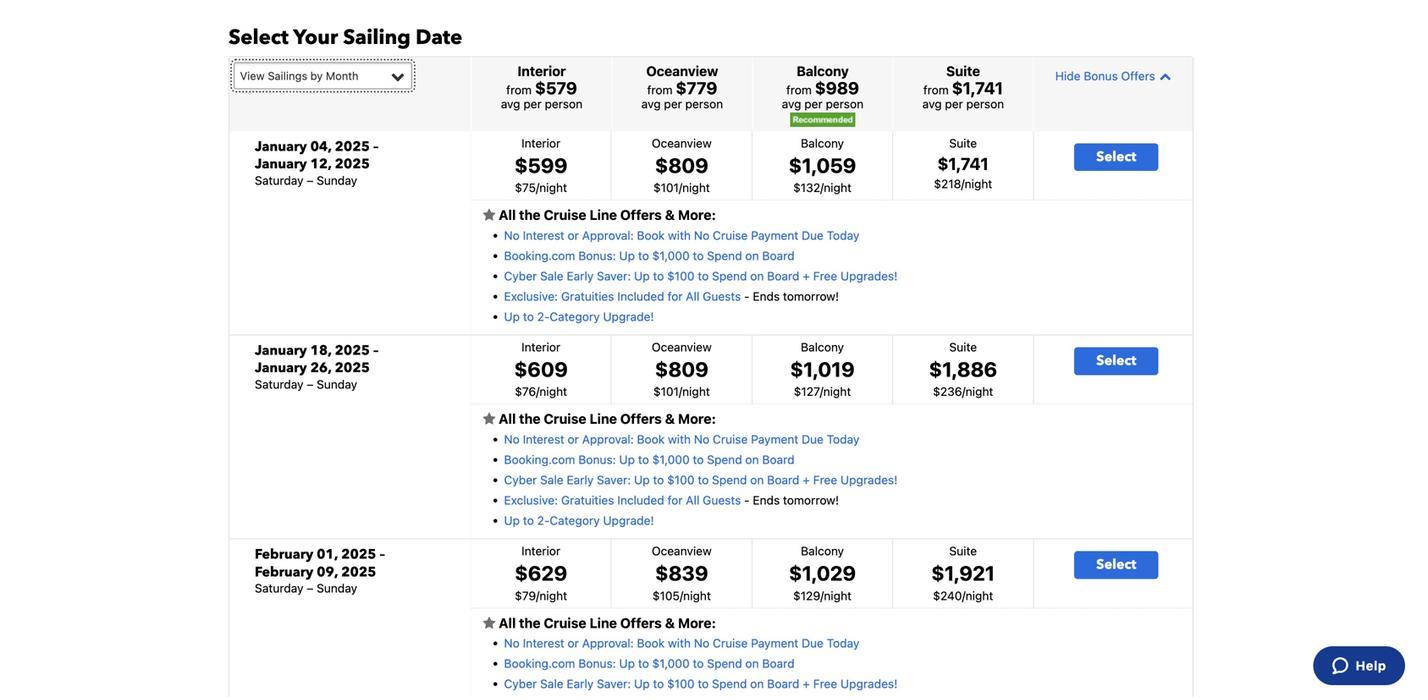 Task type: locate. For each thing, give the bounding box(es) containing it.
all the cruise line offers & more: down $105
[[496, 615, 716, 631]]

$101 for $609
[[654, 385, 679, 399]]

due down $127
[[802, 433, 824, 447]]

upgrades! for $1,059
[[841, 269, 898, 283]]

interior $629 $79 / night
[[515, 544, 567, 603]]

saver: inside no interest or approval: book with no cruise payment due today booking.com bonus: up to $1,000 to spend on board cyber sale early saver: up to $100 to spend on board + free upgrades!
[[597, 677, 631, 691]]

february left 01,
[[255, 546, 313, 564]]

tomorrow! up $1,019
[[783, 289, 839, 303]]

2 bonus: from the top
[[579, 453, 616, 467]]

from inside suite from $1,741 avg per person
[[924, 83, 949, 97]]

0 vertical spatial up to 2-category upgrade! link
[[504, 310, 654, 324]]

1 from from the left
[[506, 83, 532, 97]]

0 vertical spatial booking.com
[[504, 249, 575, 263]]

3 sale from the top
[[540, 677, 564, 691]]

sunday inside january 04, 2025 – january 12, 2025 saturday – sunday
[[317, 173, 357, 187]]

select for $1,741 select link
[[1097, 148, 1137, 166]]

payment down $129
[[751, 637, 799, 651]]

suite inside suite $1,741 $218 / night
[[950, 136, 977, 150]]

all for $599
[[499, 207, 516, 223]]

0 vertical spatial no interest or approval: book with no cruise payment due today link
[[504, 229, 860, 242]]

avg inside interior from $579 avg per person
[[501, 97, 520, 111]]

-
[[744, 289, 750, 303], [744, 494, 750, 508]]

per inside balcony from $989 avg per person
[[805, 97, 823, 111]]

2 $100 from the top
[[667, 473, 695, 487]]

– down 18,
[[307, 378, 314, 392]]

3 free from the top
[[813, 677, 838, 691]]

saturday for $609
[[255, 378, 304, 392]]

avg left $779
[[642, 97, 661, 111]]

0 vertical spatial select link
[[1075, 143, 1159, 171]]

2 vertical spatial $1,000
[[652, 657, 690, 671]]

2 vertical spatial +
[[803, 677, 810, 691]]

tomorrow! up $1,029 at the right of the page
[[783, 494, 839, 508]]

2 upgrade! from the top
[[603, 514, 654, 528]]

1 included from the top
[[617, 289, 664, 303]]

3 avg from the left
[[782, 97, 801, 111]]

saturday inside february 01, 2025 – february 09, 2025 saturday – sunday
[[255, 582, 304, 596]]

balcony inside balcony $1,029 $129 / night
[[801, 544, 844, 558]]

1 up to 2-category upgrade! link from the top
[[504, 310, 654, 324]]

2 vertical spatial today
[[827, 637, 860, 651]]

$1,000 for $599
[[652, 249, 690, 263]]

balcony $1,059 $132 / night
[[789, 136, 856, 195]]

bonus: for $609
[[579, 453, 616, 467]]

category up $609
[[550, 310, 600, 324]]

the down $76
[[519, 411, 541, 427]]

$100 for $1,019
[[667, 473, 695, 487]]

$809 for $1,059
[[655, 154, 709, 177]]

1 vertical spatial free
[[813, 473, 838, 487]]

0 vertical spatial -
[[744, 289, 750, 303]]

free for $1,059
[[813, 269, 838, 283]]

0 vertical spatial bonus:
[[579, 249, 616, 263]]

0 vertical spatial exclusive:
[[504, 289, 558, 303]]

booking.com bonus: up to $1,000 to spend on board link for $609
[[504, 453, 795, 467]]

upgrade!
[[603, 310, 654, 324], [603, 514, 654, 528]]

today
[[827, 229, 860, 242], [827, 433, 860, 447], [827, 637, 860, 651]]

1 vertical spatial upgrade!
[[603, 514, 654, 528]]

2 2- from the top
[[537, 514, 550, 528]]

gratuities for $609
[[561, 494, 614, 508]]

2 payment from the top
[[751, 433, 799, 447]]

cyber sale early saver: up to $100 to spend on board + free upgrades! link for $1,019
[[504, 473, 898, 487]]

2 vertical spatial booking.com bonus: up to $1,000 to spend on board link
[[504, 657, 795, 671]]

cyber
[[504, 269, 537, 283], [504, 473, 537, 487], [504, 677, 537, 691]]

1 oceanview $809 $101 / night from the top
[[652, 136, 712, 195]]

0 vertical spatial 2-
[[537, 310, 550, 324]]

today down balcony $1,059 $132 / night
[[827, 229, 860, 242]]

sunday
[[317, 173, 357, 187], [317, 378, 357, 392], [317, 582, 357, 596]]

sale
[[540, 269, 564, 283], [540, 473, 564, 487], [540, 677, 564, 691]]

0 vertical spatial interest
[[523, 229, 565, 242]]

up to 2-category upgrade! link up $629
[[504, 514, 654, 528]]

–
[[373, 137, 379, 156], [307, 173, 314, 187], [373, 342, 379, 360], [307, 378, 314, 392], [380, 546, 385, 564], [307, 582, 314, 596]]

interior for $629
[[522, 544, 561, 558]]

1 line from the top
[[590, 207, 617, 223]]

2 more: from the top
[[678, 411, 716, 427]]

up to 2-category upgrade! link for $609
[[504, 514, 654, 528]]

avg inside suite from $1,741 avg per person
[[923, 97, 942, 111]]

2 sale from the top
[[540, 473, 564, 487]]

12,
[[310, 155, 332, 174]]

saturday inside january 04, 2025 – january 12, 2025 saturday – sunday
[[255, 173, 304, 187]]

up to 2-category upgrade! link for $599
[[504, 310, 654, 324]]

2 & from the top
[[665, 411, 675, 427]]

interior inside interior from $579 avg per person
[[518, 63, 566, 79]]

0 vertical spatial due
[[802, 229, 824, 242]]

category up $629
[[550, 514, 600, 528]]

2 vertical spatial sunday
[[317, 582, 357, 596]]

sunday for $609
[[317, 378, 357, 392]]

saver:
[[597, 269, 631, 283], [597, 473, 631, 487], [597, 677, 631, 691]]

saturday inside january 18, 2025 – january 26, 2025 saturday – sunday
[[255, 378, 304, 392]]

1 sunday from the top
[[317, 173, 357, 187]]

avg inside balcony from $989 avg per person
[[782, 97, 801, 111]]

the for $609
[[519, 411, 541, 427]]

2 vertical spatial or
[[568, 637, 579, 651]]

1 booking.com from the top
[[504, 249, 575, 263]]

$1,741 inside suite $1,741 $218 / night
[[938, 154, 989, 173]]

all the cruise line offers & more: down interior $609 $76 / night
[[496, 411, 716, 427]]

0 vertical spatial payment
[[751, 229, 799, 242]]

2025 right 18,
[[335, 342, 370, 360]]

guests
[[703, 289, 741, 303], [703, 494, 741, 508]]

2 line from the top
[[590, 411, 617, 427]]

line
[[590, 207, 617, 223], [590, 411, 617, 427], [590, 615, 617, 631]]

2 person from the left
[[685, 97, 723, 111]]

+ for $1,019
[[803, 473, 810, 487]]

interior inside interior $599 $75 / night
[[522, 136, 561, 150]]

2 book from the top
[[637, 433, 665, 447]]

hide bonus offers link
[[1038, 61, 1189, 91]]

per inside interior from $579 avg per person
[[524, 97, 542, 111]]

0 vertical spatial early
[[567, 269, 594, 283]]

to
[[638, 249, 649, 263], [693, 249, 704, 263], [653, 269, 664, 283], [698, 269, 709, 283], [523, 310, 534, 324], [638, 453, 649, 467], [693, 453, 704, 467], [653, 473, 664, 487], [698, 473, 709, 487], [523, 514, 534, 528], [638, 657, 649, 671], [693, 657, 704, 671], [653, 677, 664, 691], [698, 677, 709, 691]]

$129
[[793, 589, 821, 603]]

1 vertical spatial sale
[[540, 473, 564, 487]]

2 vertical spatial due
[[802, 637, 824, 651]]

2 star image from the top
[[483, 413, 496, 426]]

balcony for $1,029
[[801, 544, 844, 558]]

2 vertical spatial saver:
[[597, 677, 631, 691]]

february
[[255, 546, 313, 564], [255, 563, 313, 582]]

sunday inside january 18, 2025 – january 26, 2025 saturday – sunday
[[317, 378, 357, 392]]

2 select link from the top
[[1075, 348, 1159, 375]]

0 vertical spatial gratuities
[[561, 289, 614, 303]]

2 vertical spatial bonus:
[[579, 657, 616, 671]]

$579
[[535, 78, 577, 98]]

1 vertical spatial saver:
[[597, 473, 631, 487]]

balcony inside balcony $1,019 $127 / night
[[801, 340, 844, 354]]

avg up suite $1,741 $218 / night
[[923, 97, 942, 111]]

2 sunday from the top
[[317, 378, 357, 392]]

no interest or approval: book with no cruise payment due today booking.com bonus: up to $1,000 to spend on board cyber sale early saver: up to $100 to spend on board + free upgrades! exclusive: gratuities included for all guests -                   ends tomorrow! up to 2-category upgrade! for $1,019
[[504, 433, 898, 528]]

suite inside suite $1,886 $236 / night
[[950, 340, 977, 354]]

1 vertical spatial sunday
[[317, 378, 357, 392]]

2 oceanview $809 $101 / night from the top
[[652, 340, 712, 399]]

1 vertical spatial $101
[[654, 385, 679, 399]]

2 vertical spatial interest
[[523, 637, 565, 651]]

today for $1,059
[[827, 229, 860, 242]]

booking.com for $599
[[504, 249, 575, 263]]

1 cyber from the top
[[504, 269, 537, 283]]

2 vertical spatial booking.com
[[504, 657, 575, 671]]

oceanview inside oceanview from $779 avg per person
[[646, 63, 718, 79]]

january left 12,
[[255, 155, 307, 174]]

1 vertical spatial tomorrow!
[[783, 494, 839, 508]]

0 vertical spatial guests
[[703, 289, 741, 303]]

1 tomorrow! from the top
[[783, 289, 839, 303]]

saturday left 12,
[[255, 173, 304, 187]]

sunday inside february 01, 2025 – february 09, 2025 saturday – sunday
[[317, 582, 357, 596]]

person inside oceanview from $779 avg per person
[[685, 97, 723, 111]]

2025
[[335, 137, 370, 156], [335, 155, 370, 174], [335, 342, 370, 360], [335, 359, 370, 378], [341, 546, 376, 564], [341, 563, 376, 582]]

or
[[568, 229, 579, 242], [568, 433, 579, 447], [568, 637, 579, 651]]

payment down '$132'
[[751, 229, 799, 242]]

ends
[[753, 289, 780, 303], [753, 494, 780, 508]]

2 vertical spatial $100
[[667, 677, 695, 691]]

1 vertical spatial or
[[568, 433, 579, 447]]

2 vertical spatial sale
[[540, 677, 564, 691]]

interest inside no interest or approval: book with no cruise payment due today booking.com bonus: up to $1,000 to spend on board cyber sale early saver: up to $100 to spend on board + free upgrades!
[[523, 637, 565, 651]]

booking.com inside no interest or approval: book with no cruise payment due today booking.com bonus: up to $1,000 to spend on board cyber sale early saver: up to $100 to spend on board + free upgrades!
[[504, 657, 575, 671]]

1 vertical spatial all the cruise line offers & more:
[[496, 411, 716, 427]]

from left $779
[[647, 83, 673, 97]]

recommended image
[[790, 112, 856, 127]]

/ inside suite $1,741 $218 / night
[[961, 177, 965, 191]]

night inside suite $1,886 $236 / night
[[966, 385, 994, 399]]

per inside oceanview from $779 avg per person
[[664, 97, 682, 111]]

booking.com
[[504, 249, 575, 263], [504, 453, 575, 467], [504, 657, 575, 671]]

2 vertical spatial free
[[813, 677, 838, 691]]

3 line from the top
[[590, 615, 617, 631]]

$105
[[653, 589, 680, 603]]

january left "26,"
[[255, 359, 307, 378]]

night inside balcony $1,029 $129 / night
[[824, 589, 852, 603]]

2025 right 09,
[[341, 563, 376, 582]]

suite for $1,886
[[950, 340, 977, 354]]

night inside oceanview $839 $105 / night
[[683, 589, 711, 603]]

the for $599
[[519, 207, 541, 223]]

2- for $609
[[537, 514, 550, 528]]

2 or from the top
[[568, 433, 579, 447]]

star image
[[483, 209, 496, 222], [483, 413, 496, 426]]

2 vertical spatial more:
[[678, 615, 716, 631]]

with inside no interest or approval: book with no cruise payment due today booking.com bonus: up to $1,000 to spend on board cyber sale early saver: up to $100 to spend on board + free upgrades!
[[668, 637, 691, 651]]

more: for $1,059
[[678, 207, 716, 223]]

0 vertical spatial for
[[668, 289, 683, 303]]

3 january from the top
[[255, 342, 307, 360]]

night inside suite $1,741 $218 / night
[[965, 177, 993, 191]]

all the cruise line offers & more:
[[496, 207, 716, 223], [496, 411, 716, 427], [496, 615, 716, 631]]

+
[[803, 269, 810, 283], [803, 473, 810, 487], [803, 677, 810, 691]]

/ inside the interior $629 $79 / night
[[536, 589, 540, 603]]

1 $101 from the top
[[654, 181, 679, 195]]

4 person from the left
[[967, 97, 1004, 111]]

2 - from the top
[[744, 494, 750, 508]]

no interest or approval: book with no cruise payment due today booking.com bonus: up to $1,000 to spend on board cyber sale early saver: up to $100 to spend on board + free upgrades! exclusive: gratuities included for all guests -                   ends tomorrow! up to 2-category upgrade!
[[504, 229, 898, 324], [504, 433, 898, 528]]

sailings
[[268, 69, 307, 82]]

1 exclusive: from the top
[[504, 289, 558, 303]]

select
[[229, 24, 289, 51], [1097, 148, 1137, 166], [1097, 352, 1137, 370], [1097, 556, 1137, 575]]

0 vertical spatial ends
[[753, 289, 780, 303]]

2 avg from the left
[[642, 97, 661, 111]]

exclusive: up $629
[[504, 494, 558, 508]]

the down $75
[[519, 207, 541, 223]]

0 vertical spatial line
[[590, 207, 617, 223]]

interior inside the interior $629 $79 / night
[[522, 544, 561, 558]]

2 free from the top
[[813, 473, 838, 487]]

suite for $1,921
[[950, 544, 977, 558]]

1 today from the top
[[827, 229, 860, 242]]

cruise inside no interest or approval: book with no cruise payment due today booking.com bonus: up to $1,000 to spend on board cyber sale early saver: up to $100 to spend on board + free upgrades!
[[713, 637, 748, 651]]

interior inside interior $609 $76 / night
[[522, 340, 561, 354]]

1 no interest or approval: book with no cruise payment due today link from the top
[[504, 229, 860, 242]]

payment down $127
[[751, 433, 799, 447]]

star image for $609
[[483, 413, 496, 426]]

from for $989
[[787, 83, 812, 97]]

2 approval: from the top
[[582, 433, 634, 447]]

2 vertical spatial early
[[567, 677, 594, 691]]

1 upgrade! from the top
[[603, 310, 654, 324]]

person
[[545, 97, 583, 111], [685, 97, 723, 111], [826, 97, 864, 111], [967, 97, 1004, 111]]

avg inside oceanview from $779 avg per person
[[642, 97, 661, 111]]

1 vertical spatial category
[[550, 514, 600, 528]]

suite $1,886 $236 / night
[[929, 340, 998, 399]]

1 vertical spatial exclusive: gratuities included for all guests link
[[504, 494, 741, 508]]

balcony inside balcony from $989 avg per person
[[797, 63, 849, 79]]

payment
[[751, 229, 799, 242], [751, 433, 799, 447], [751, 637, 799, 651]]

with
[[668, 229, 691, 242], [668, 433, 691, 447], [668, 637, 691, 651]]

from inside oceanview from $779 avg per person
[[647, 83, 673, 97]]

0 vertical spatial with
[[668, 229, 691, 242]]

booking.com down the $79
[[504, 657, 575, 671]]

upgrades! inside no interest or approval: book with no cruise payment due today booking.com bonus: up to $1,000 to spend on board cyber sale early saver: up to $100 to spend on board + free upgrades!
[[841, 677, 898, 691]]

1 vertical spatial upgrades!
[[841, 473, 898, 487]]

2 gratuities from the top
[[561, 494, 614, 508]]

2 early from the top
[[567, 473, 594, 487]]

due down $129
[[802, 637, 824, 651]]

from left $989
[[787, 83, 812, 97]]

– right 18,
[[373, 342, 379, 360]]

2 cyber sale early saver: up to $100 to spend on board + free upgrades! link from the top
[[504, 473, 898, 487]]

night
[[965, 177, 993, 191], [540, 181, 567, 195], [682, 181, 710, 195], [824, 181, 852, 195], [540, 385, 567, 399], [682, 385, 710, 399], [824, 385, 851, 399], [966, 385, 994, 399], [540, 589, 567, 603], [683, 589, 711, 603], [824, 589, 852, 603], [966, 589, 993, 603]]

3 book from the top
[[637, 637, 665, 651]]

2 exclusive: gratuities included for all guests link from the top
[[504, 494, 741, 508]]

0 vertical spatial the
[[519, 207, 541, 223]]

suite inside suite from $1,741 avg per person
[[947, 63, 980, 79]]

1 approval: from the top
[[582, 229, 634, 242]]

exclusive: gratuities included for all guests link for $609
[[504, 494, 741, 508]]

1 vertical spatial approval:
[[582, 433, 634, 447]]

1 the from the top
[[519, 207, 541, 223]]

per for $579
[[524, 97, 542, 111]]

category for $609
[[550, 514, 600, 528]]

select link for $1,921
[[1075, 552, 1159, 579]]

1 vertical spatial $1,741
[[938, 154, 989, 173]]

1 vertical spatial &
[[665, 411, 675, 427]]

4 from from the left
[[924, 83, 949, 97]]

1 vertical spatial exclusive:
[[504, 494, 558, 508]]

oceanview $809 $101 / night for $1,019
[[652, 340, 712, 399]]

1 category from the top
[[550, 310, 600, 324]]

balcony for $1,059
[[801, 136, 844, 150]]

1 vertical spatial 2-
[[537, 514, 550, 528]]

exclusive: for $609
[[504, 494, 558, 508]]

saturday left 09,
[[255, 582, 304, 596]]

/ inside balcony $1,019 $127 / night
[[820, 385, 824, 399]]

offers
[[1121, 69, 1156, 83], [620, 207, 662, 223], [620, 411, 662, 427], [620, 615, 662, 631]]

2 cyber from the top
[[504, 473, 537, 487]]

avg for $989
[[782, 97, 801, 111]]

&
[[665, 207, 675, 223], [665, 411, 675, 427], [665, 615, 675, 631]]

offers inside hide bonus offers link
[[1121, 69, 1156, 83]]

/ inside oceanview $839 $105 / night
[[680, 589, 683, 603]]

1 vertical spatial gratuities
[[561, 494, 614, 508]]

suite from $1,741 avg per person
[[923, 63, 1004, 111]]

1 vertical spatial included
[[617, 494, 664, 508]]

2 vertical spatial upgrades!
[[841, 677, 898, 691]]

guests for $1,059
[[703, 289, 741, 303]]

/ inside balcony $1,029 $129 / night
[[821, 589, 824, 603]]

due down '$132'
[[802, 229, 824, 242]]

person inside suite from $1,741 avg per person
[[967, 97, 1004, 111]]

guests for $1,019
[[703, 494, 741, 508]]

spend
[[707, 249, 742, 263], [712, 269, 747, 283], [707, 453, 742, 467], [712, 473, 747, 487], [707, 657, 742, 671], [712, 677, 747, 691]]

booking.com down $76
[[504, 453, 575, 467]]

balcony for from
[[797, 63, 849, 79]]

$100 inside no interest or approval: book with no cruise payment due today booking.com bonus: up to $1,000 to spend on board cyber sale early saver: up to $100 to spend on board + free upgrades!
[[667, 677, 695, 691]]

sunday for $629
[[317, 582, 357, 596]]

saturday left "26,"
[[255, 378, 304, 392]]

interest
[[523, 229, 565, 242], [523, 433, 565, 447], [523, 637, 565, 651]]

1 saturday from the top
[[255, 173, 304, 187]]

1 $100 from the top
[[667, 269, 695, 283]]

2 saver: from the top
[[597, 473, 631, 487]]

1 early from the top
[[567, 269, 594, 283]]

category
[[550, 310, 600, 324], [550, 514, 600, 528]]

cruise
[[544, 207, 586, 223], [713, 229, 748, 242], [544, 411, 586, 427], [713, 433, 748, 447], [544, 615, 586, 631], [713, 637, 748, 651]]

person inside balcony from $989 avg per person
[[826, 97, 864, 111]]

2 per from the left
[[664, 97, 682, 111]]

all the cruise line offers & more: down interior $599 $75 / night
[[496, 207, 716, 223]]

all the cruise line offers & more: for $599
[[496, 207, 716, 223]]

1 vertical spatial $100
[[667, 473, 695, 487]]

suite for from
[[947, 63, 980, 79]]

balcony up recommended image
[[797, 63, 849, 79]]

1 vertical spatial up to 2-category upgrade! link
[[504, 514, 654, 528]]

0 vertical spatial tomorrow!
[[783, 289, 839, 303]]

$76
[[515, 385, 536, 399]]

2 due from the top
[[802, 433, 824, 447]]

avg up recommended image
[[782, 97, 801, 111]]

0 vertical spatial cyber
[[504, 269, 537, 283]]

0 vertical spatial star image
[[483, 209, 496, 222]]

$1,741 up suite $1,741 $218 / night
[[952, 78, 1003, 98]]

3 early from the top
[[567, 677, 594, 691]]

up to 2-category upgrade! link up $609
[[504, 310, 654, 324]]

3 interest from the top
[[523, 637, 565, 651]]

1 vertical spatial +
[[803, 473, 810, 487]]

per for $779
[[664, 97, 682, 111]]

oceanview $809 $101 / night for $1,059
[[652, 136, 712, 195]]

0 vertical spatial $1,741
[[952, 78, 1003, 98]]

1 vertical spatial booking.com bonus: up to $1,000 to spend on board link
[[504, 453, 795, 467]]

$599
[[515, 154, 568, 177]]

1 january from the top
[[255, 137, 307, 156]]

1 vertical spatial no interest or approval: book with no cruise payment due today booking.com bonus: up to $1,000 to spend on board cyber sale early saver: up to $100 to spend on board + free upgrades! exclusive: gratuities included for all guests -                   ends tomorrow! up to 2-category upgrade!
[[504, 433, 898, 528]]

book
[[637, 229, 665, 242], [637, 433, 665, 447], [637, 637, 665, 651]]

suite for $1,741
[[950, 136, 977, 150]]

1 vertical spatial bonus:
[[579, 453, 616, 467]]

1 vertical spatial book
[[637, 433, 665, 447]]

2- up $629
[[537, 514, 550, 528]]

booking.com bonus: up to $1,000 to spend on board link
[[504, 249, 795, 263], [504, 453, 795, 467], [504, 657, 795, 671]]

3 $1,000 from the top
[[652, 657, 690, 671]]

0 vertical spatial or
[[568, 229, 579, 242]]

no
[[504, 229, 520, 242], [694, 229, 710, 242], [504, 433, 520, 447], [694, 433, 710, 447], [504, 637, 520, 651], [694, 637, 710, 651]]

0 vertical spatial saturday
[[255, 173, 304, 187]]

0 vertical spatial upgrades!
[[841, 269, 898, 283]]

early inside no interest or approval: book with no cruise payment due today booking.com bonus: up to $1,000 to spend on board cyber sale early saver: up to $100 to spend on board + free upgrades!
[[567, 677, 594, 691]]

1 guests from the top
[[703, 289, 741, 303]]

3 more: from the top
[[678, 615, 716, 631]]

suite inside suite $1,921 $240 / night
[[950, 544, 977, 558]]

0 vertical spatial $100
[[667, 269, 695, 283]]

1 vertical spatial cyber sale early saver: up to $100 to spend on board + free upgrades! link
[[504, 473, 898, 487]]

3 with from the top
[[668, 637, 691, 651]]

balcony up $1,059 on the top right
[[801, 136, 844, 150]]

2 + from the top
[[803, 473, 810, 487]]

bonus:
[[579, 249, 616, 263], [579, 453, 616, 467], [579, 657, 616, 671]]

suite $1,741 $218 / night
[[934, 136, 993, 191]]

person inside interior from $579 avg per person
[[545, 97, 583, 111]]

offers for $1,019
[[620, 411, 662, 427]]

sunday down 04, at left top
[[317, 173, 357, 187]]

2025 right 01,
[[341, 546, 376, 564]]

or inside no interest or approval: book with no cruise payment due today booking.com bonus: up to $1,000 to spend on board cyber sale early saver: up to $100 to spend on board + free upgrades!
[[568, 637, 579, 651]]

balcony up $1,019
[[801, 340, 844, 354]]

balcony inside balcony $1,059 $132 / night
[[801, 136, 844, 150]]

2 upgrades! from the top
[[841, 473, 898, 487]]

the
[[519, 207, 541, 223], [519, 411, 541, 427], [519, 615, 541, 631]]

saturday for $629
[[255, 582, 304, 596]]

0 vertical spatial included
[[617, 289, 664, 303]]

1 all the cruise line offers & more: from the top
[[496, 207, 716, 223]]

$101
[[654, 181, 679, 195], [654, 385, 679, 399]]

1 vertical spatial oceanview $809 $101 / night
[[652, 340, 712, 399]]

1 vertical spatial more:
[[678, 411, 716, 427]]

3 bonus: from the top
[[579, 657, 616, 671]]

upgrades! for $1,019
[[841, 473, 898, 487]]

interior $609 $76 / night
[[514, 340, 568, 399]]

3 select link from the top
[[1075, 552, 1159, 579]]

1 bonus: from the top
[[579, 249, 616, 263]]

sunday down 01,
[[317, 582, 357, 596]]

1 vertical spatial $809
[[655, 358, 709, 381]]

1 interest from the top
[[523, 229, 565, 242]]

1 no interest or approval: book with no cruise payment due today booking.com bonus: up to $1,000 to spend on board cyber sale early saver: up to $100 to spend on board + free upgrades! exclusive: gratuities included for all guests -                   ends tomorrow! up to 2-category upgrade! from the top
[[504, 229, 898, 324]]

$809
[[655, 154, 709, 177], [655, 358, 709, 381]]

2 vertical spatial all the cruise line offers & more:
[[496, 615, 716, 631]]

today down balcony $1,029 $129 / night
[[827, 637, 860, 651]]

$609
[[514, 358, 568, 381]]

star image for $599
[[483, 209, 496, 222]]

today inside no interest or approval: book with no cruise payment due today booking.com bonus: up to $1,000 to spend on board cyber sale early saver: up to $100 to spend on board + free upgrades!
[[827, 637, 860, 651]]

1 vertical spatial $1,000
[[652, 453, 690, 467]]

2 ends from the top
[[753, 494, 780, 508]]

free
[[813, 269, 838, 283], [813, 473, 838, 487], [813, 677, 838, 691]]

with for $1,059
[[668, 229, 691, 242]]

approval: for $599
[[582, 229, 634, 242]]

january 18, 2025 – january 26, 2025 saturday – sunday
[[255, 342, 379, 392]]

saver: for $609
[[597, 473, 631, 487]]

board
[[762, 249, 795, 263], [767, 269, 800, 283], [762, 453, 795, 467], [767, 473, 800, 487], [762, 657, 795, 671], [767, 677, 800, 691]]

2 vertical spatial &
[[665, 615, 675, 631]]

1 for from the top
[[668, 289, 683, 303]]

3 saver: from the top
[[597, 677, 631, 691]]

0 vertical spatial cyber sale early saver: up to $100 to spend on board + free upgrades! link
[[504, 269, 898, 283]]

or for $599
[[568, 229, 579, 242]]

interest for $609
[[523, 433, 565, 447]]

2 for from the top
[[668, 494, 683, 508]]

oceanview $809 $101 / night
[[652, 136, 712, 195], [652, 340, 712, 399]]

0 vertical spatial $809
[[655, 154, 709, 177]]

$1,741
[[952, 78, 1003, 98], [938, 154, 989, 173]]

balcony $1,029 $129 / night
[[789, 544, 856, 603]]

cyber sale early saver: up to $100 to spend on board + free upgrades! link
[[504, 269, 898, 283], [504, 473, 898, 487], [504, 677, 898, 691]]

no interest or approval: book with no cruise payment due today booking.com bonus: up to $1,000 to spend on board cyber sale early saver: up to $100 to spend on board + free upgrades!
[[504, 637, 898, 691]]

balcony from $989 avg per person
[[782, 63, 864, 111]]

for
[[668, 289, 683, 303], [668, 494, 683, 508]]

from left $579
[[506, 83, 532, 97]]

2- for $599
[[537, 310, 550, 324]]

february 01, 2025 – february 09, 2025 saturday – sunday
[[255, 546, 385, 596]]

january left 18,
[[255, 342, 307, 360]]

february left 09,
[[255, 563, 313, 582]]

2 vertical spatial with
[[668, 637, 691, 651]]

0 vertical spatial saver:
[[597, 269, 631, 283]]

2 tomorrow! from the top
[[783, 494, 839, 508]]

the for $629
[[519, 615, 541, 631]]

oceanview
[[646, 63, 718, 79], [652, 136, 712, 150], [652, 340, 712, 354], [652, 544, 712, 558]]

0 vertical spatial all the cruise line offers & more:
[[496, 207, 716, 223]]

for for $609
[[668, 494, 683, 508]]

2 included from the top
[[617, 494, 664, 508]]

4 per from the left
[[945, 97, 963, 111]]

1 saver: from the top
[[597, 269, 631, 283]]

due for $1,019
[[802, 433, 824, 447]]

2 $1,000 from the top
[[652, 453, 690, 467]]

sunday down 18,
[[317, 378, 357, 392]]

interest down $76
[[523, 433, 565, 447]]

1 vertical spatial -
[[744, 494, 750, 508]]

1 vertical spatial for
[[668, 494, 683, 508]]

more: for $1,029
[[678, 615, 716, 631]]

+ inside no interest or approval: book with no cruise payment due today booking.com bonus: up to $1,000 to spend on board cyber sale early saver: up to $100 to spend on board + free upgrades!
[[803, 677, 810, 691]]

1 vertical spatial due
[[802, 433, 824, 447]]

cyber sale early saver: up to $100 to spend on board + free upgrades! link for $1,029
[[504, 677, 898, 691]]

exclusive: gratuities included for all guests link for $599
[[504, 289, 741, 303]]

the down the $79
[[519, 615, 541, 631]]

2- up $609
[[537, 310, 550, 324]]

per
[[524, 97, 542, 111], [664, 97, 682, 111], [805, 97, 823, 111], [945, 97, 963, 111]]

2 today from the top
[[827, 433, 860, 447]]

per for $1,741
[[945, 97, 963, 111]]

from inside balcony from $989 avg per person
[[787, 83, 812, 97]]

$1,741 up $218
[[938, 154, 989, 173]]

1 exclusive: gratuities included for all guests link from the top
[[504, 289, 741, 303]]

hide
[[1056, 69, 1081, 83]]

from inside interior from $579 avg per person
[[506, 83, 532, 97]]

0 vertical spatial $1,000
[[652, 249, 690, 263]]

1 vertical spatial saturday
[[255, 378, 304, 392]]

$218
[[934, 177, 961, 191]]

exclusive: gratuities included for all guests link
[[504, 289, 741, 303], [504, 494, 741, 508]]

january 04, 2025 – january 12, 2025 saturday – sunday
[[255, 137, 379, 187]]

booking.com for $609
[[504, 453, 575, 467]]

more:
[[678, 207, 716, 223], [678, 411, 716, 427], [678, 615, 716, 631]]

1 vertical spatial the
[[519, 411, 541, 427]]

0 vertical spatial booking.com bonus: up to $1,000 to spend on board link
[[504, 249, 795, 263]]

avg
[[501, 97, 520, 111], [642, 97, 661, 111], [782, 97, 801, 111], [923, 97, 942, 111]]

balcony up $1,029 at the right of the page
[[801, 544, 844, 558]]

1 booking.com bonus: up to $1,000 to spend on board link from the top
[[504, 249, 795, 263]]

avg for $1,741
[[923, 97, 942, 111]]

3 $100 from the top
[[667, 677, 695, 691]]

$1,886
[[929, 358, 998, 381]]

3 due from the top
[[802, 637, 824, 651]]

chevron up image
[[1156, 70, 1172, 82]]

from up suite $1,741 $218 / night
[[924, 83, 949, 97]]

2 vertical spatial no interest or approval: book with no cruise payment due today link
[[504, 637, 860, 651]]

1 star image from the top
[[483, 209, 496, 222]]

2 up to 2-category upgrade! link from the top
[[504, 514, 654, 528]]

avg left $579
[[501, 97, 520, 111]]

sunday for $599
[[317, 173, 357, 187]]

2 vertical spatial select link
[[1075, 552, 1159, 579]]

0 vertical spatial today
[[827, 229, 860, 242]]

1 gratuities from the top
[[561, 289, 614, 303]]

exclusive: up $609
[[504, 289, 558, 303]]

1 vertical spatial payment
[[751, 433, 799, 447]]

per inside suite from $1,741 avg per person
[[945, 97, 963, 111]]

balcony for $1,019
[[801, 340, 844, 354]]

3 no interest or approval: book with no cruise payment due today link from the top
[[504, 637, 860, 651]]

2 $809 from the top
[[655, 358, 709, 381]]

0 vertical spatial sale
[[540, 269, 564, 283]]

$1,741 inside suite from $1,741 avg per person
[[952, 78, 1003, 98]]

interior
[[518, 63, 566, 79], [522, 136, 561, 150], [522, 340, 561, 354], [522, 544, 561, 558]]

2 booking.com from the top
[[504, 453, 575, 467]]

2 vertical spatial payment
[[751, 637, 799, 651]]

3 sunday from the top
[[317, 582, 357, 596]]

3 booking.com bonus: up to $1,000 to spend on board link from the top
[[504, 657, 795, 671]]

upgrades!
[[841, 269, 898, 283], [841, 473, 898, 487], [841, 677, 898, 691]]

1 or from the top
[[568, 229, 579, 242]]

january
[[255, 137, 307, 156], [255, 155, 307, 174], [255, 342, 307, 360], [255, 359, 307, 378]]

0 vertical spatial oceanview $809 $101 / night
[[652, 136, 712, 195]]

0 vertical spatial exclusive: gratuities included for all guests link
[[504, 289, 741, 303]]

january left 04, at left top
[[255, 137, 307, 156]]

night inside interior $609 $76 / night
[[540, 385, 567, 399]]

$1,000 inside no interest or approval: book with no cruise payment due today booking.com bonus: up to $1,000 to spend on board cyber sale early saver: up to $100 to spend on board + free upgrades!
[[652, 657, 690, 671]]

booking.com down $75
[[504, 249, 575, 263]]

upgrade! for $599
[[603, 310, 654, 324]]

interest down $75
[[523, 229, 565, 242]]

1 $809 from the top
[[655, 154, 709, 177]]

$1,000
[[652, 249, 690, 263], [652, 453, 690, 467], [652, 657, 690, 671]]

2-
[[537, 310, 550, 324], [537, 514, 550, 528]]

1 $1,000 from the top
[[652, 249, 690, 263]]

today down balcony $1,019 $127 / night
[[827, 433, 860, 447]]

1 vertical spatial today
[[827, 433, 860, 447]]

payment for $1,019
[[751, 433, 799, 447]]

$809 for $1,019
[[655, 358, 709, 381]]

1 vertical spatial early
[[567, 473, 594, 487]]

your
[[293, 24, 338, 51]]

interest down the $79
[[523, 637, 565, 651]]

3 person from the left
[[826, 97, 864, 111]]

no interest or approval: book with no cruise payment due today booking.com bonus: up to $1,000 to spend on board cyber sale early saver: up to $100 to spend on board + free upgrades! exclusive: gratuities included for all guests -                   ends tomorrow! up to 2-category upgrade! for $1,059
[[504, 229, 898, 324]]



Task type: describe. For each thing, give the bounding box(es) containing it.
- for $1,059
[[744, 289, 750, 303]]

avg for $779
[[642, 97, 661, 111]]

line for $599
[[590, 207, 617, 223]]

ends for $1,059
[[753, 289, 780, 303]]

01,
[[317, 546, 338, 564]]

select for $1,886 select link
[[1097, 352, 1137, 370]]

2025 right "26,"
[[335, 359, 370, 378]]

early for $609
[[567, 473, 594, 487]]

book for $599
[[637, 229, 665, 242]]

included for $599
[[617, 289, 664, 303]]

- for $1,019
[[744, 494, 750, 508]]

due inside no interest or approval: book with no cruise payment due today booking.com bonus: up to $1,000 to spend on board cyber sale early saver: up to $100 to spend on board + free upgrades!
[[802, 637, 824, 651]]

2 february from the top
[[255, 563, 313, 582]]

$989
[[815, 78, 859, 98]]

/ inside suite $1,886 $236 / night
[[962, 385, 966, 399]]

/ inside interior $609 $76 / night
[[536, 385, 540, 399]]

booking.com bonus: up to $1,000 to spend on board link for $599
[[504, 249, 795, 263]]

no interest or approval: book with no cruise payment due today link for $1,029
[[504, 637, 860, 651]]

bonus
[[1084, 69, 1118, 83]]

hide bonus offers
[[1056, 69, 1156, 83]]

view sailings by month
[[240, 69, 359, 82]]

select for select your sailing date
[[229, 24, 289, 51]]

interior for from
[[518, 63, 566, 79]]

gratuities for $599
[[561, 289, 614, 303]]

04,
[[310, 137, 332, 156]]

no interest or approval: book with no cruise payment due today link for $1,059
[[504, 229, 860, 242]]

sailing
[[343, 24, 411, 51]]

included for $609
[[617, 494, 664, 508]]

night inside balcony $1,059 $132 / night
[[824, 181, 852, 195]]

payment inside no interest or approval: book with no cruise payment due today booking.com bonus: up to $1,000 to spend on board cyber sale early saver: up to $100 to spend on board + free upgrades!
[[751, 637, 799, 651]]

$79
[[515, 589, 536, 603]]

interior from $579 avg per person
[[501, 63, 583, 111]]

– left 09,
[[307, 582, 314, 596]]

interior for $609
[[522, 340, 561, 354]]

09,
[[317, 563, 338, 582]]

saturday for $599
[[255, 173, 304, 187]]

category for $599
[[550, 310, 600, 324]]

$1,059
[[789, 154, 856, 177]]

– right 01,
[[380, 546, 385, 564]]

night inside balcony $1,019 $127 / night
[[824, 385, 851, 399]]

cyber for $599
[[504, 269, 537, 283]]

all for $629
[[499, 615, 516, 631]]

night inside suite $1,921 $240 / night
[[966, 589, 993, 603]]

2 january from the top
[[255, 155, 307, 174]]

2025 right 12,
[[335, 155, 370, 174]]

approval: inside no interest or approval: book with no cruise payment due today booking.com bonus: up to $1,000 to spend on board cyber sale early saver: up to $100 to spend on board + free upgrades!
[[582, 637, 634, 651]]

month
[[326, 69, 359, 82]]

exclusive: for $599
[[504, 289, 558, 303]]

select link for $1,886
[[1075, 348, 1159, 375]]

bonus: for $599
[[579, 249, 616, 263]]

$839
[[655, 562, 708, 585]]

offers for $1,059
[[620, 207, 662, 223]]

from for $1,741
[[924, 83, 949, 97]]

per for $989
[[805, 97, 823, 111]]

early for $599
[[567, 269, 594, 283]]

oceanview $839 $105 / night
[[652, 544, 712, 603]]

/ inside suite $1,921 $240 / night
[[962, 589, 966, 603]]

free inside no interest or approval: book with no cruise payment due today booking.com bonus: up to $1,000 to spend on board cyber sale early saver: up to $100 to spend on board + free upgrades!
[[813, 677, 838, 691]]

with for $1,019
[[668, 433, 691, 447]]

– down 04, at left top
[[307, 173, 314, 187]]

cyber sale early saver: up to $100 to spend on board + free upgrades! link for $1,059
[[504, 269, 898, 283]]

$100 for $1,059
[[667, 269, 695, 283]]

balcony $1,019 $127 / night
[[790, 340, 855, 399]]

date
[[416, 24, 462, 51]]

person for $1,741
[[967, 97, 1004, 111]]

sailing list element
[[229, 131, 1193, 698]]

$1,000 for $609
[[652, 453, 690, 467]]

by
[[310, 69, 323, 82]]

+ for $1,059
[[803, 269, 810, 283]]

suite $1,921 $240 / night
[[931, 544, 995, 603]]

book inside no interest or approval: book with no cruise payment due today booking.com bonus: up to $1,000 to spend on board cyber sale early saver: up to $100 to spend on board + free upgrades!
[[637, 637, 665, 651]]

select for $1,921 select link
[[1097, 556, 1137, 575]]

view
[[240, 69, 265, 82]]

star image
[[483, 617, 496, 631]]

1 february from the top
[[255, 546, 313, 564]]

all the cruise line offers & more: for $609
[[496, 411, 716, 427]]

$132
[[794, 181, 821, 195]]

$779
[[676, 78, 718, 98]]

from for $779
[[647, 83, 673, 97]]

sale for $599
[[540, 269, 564, 283]]

book for $609
[[637, 433, 665, 447]]

$127
[[794, 385, 820, 399]]

oceanview for $1,029
[[652, 544, 712, 558]]

$1,019
[[790, 358, 855, 381]]

26,
[[310, 359, 332, 378]]

cyber for $609
[[504, 473, 537, 487]]

– right 04, at left top
[[373, 137, 379, 156]]

$75
[[515, 181, 536, 195]]

select your sailing date
[[229, 24, 462, 51]]

$629
[[515, 562, 567, 585]]

today for $1,019
[[827, 433, 860, 447]]

$1,029
[[789, 562, 856, 585]]

cyber inside no interest or approval: book with no cruise payment due today booking.com bonus: up to $1,000 to spend on board cyber sale early saver: up to $100 to spend on board + free upgrades!
[[504, 677, 537, 691]]

/ inside interior $599 $75 / night
[[536, 181, 540, 195]]

$1,921
[[931, 562, 995, 585]]

& for $599
[[665, 207, 675, 223]]

bonus: inside no interest or approval: book with no cruise payment due today booking.com bonus: up to $1,000 to spend on board cyber sale early saver: up to $100 to spend on board + free upgrades!
[[579, 657, 616, 671]]

4 january from the top
[[255, 359, 307, 378]]

no interest or approval: book with no cruise payment due today link for $1,019
[[504, 433, 860, 447]]

person for $989
[[826, 97, 864, 111]]

2025 right 04, at left top
[[335, 137, 370, 156]]

night inside the interior $629 $79 / night
[[540, 589, 567, 603]]

more: for $1,019
[[678, 411, 716, 427]]

ends for $1,019
[[753, 494, 780, 508]]

sale inside no interest or approval: book with no cruise payment due today booking.com bonus: up to $1,000 to spend on board cyber sale early saver: up to $100 to spend on board + free upgrades!
[[540, 677, 564, 691]]

person for $579
[[545, 97, 583, 111]]

view sailings by month link
[[234, 62, 412, 89]]

or for $609
[[568, 433, 579, 447]]

night inside interior $599 $75 / night
[[540, 181, 567, 195]]

/ inside balcony $1,059 $132 / night
[[821, 181, 824, 195]]

due for $1,059
[[802, 229, 824, 242]]

select link for $1,741
[[1075, 143, 1159, 171]]

interior $599 $75 / night
[[515, 136, 568, 195]]

$240
[[933, 589, 962, 603]]

tomorrow! for $1,019
[[783, 494, 839, 508]]

interior for $599
[[522, 136, 561, 150]]

18,
[[310, 342, 332, 360]]

for for $599
[[668, 289, 683, 303]]

all the cruise line offers & more: for $629
[[496, 615, 716, 631]]

oceanview for $1,019
[[652, 340, 712, 354]]

oceanview from $779 avg per person
[[642, 63, 723, 111]]

interest for $599
[[523, 229, 565, 242]]

from for $579
[[506, 83, 532, 97]]

$236
[[933, 385, 962, 399]]

sale for $609
[[540, 473, 564, 487]]

all for $609
[[499, 411, 516, 427]]



Task type: vqa. For each thing, say whether or not it's contained in the screenshot.
or related to $609
yes



